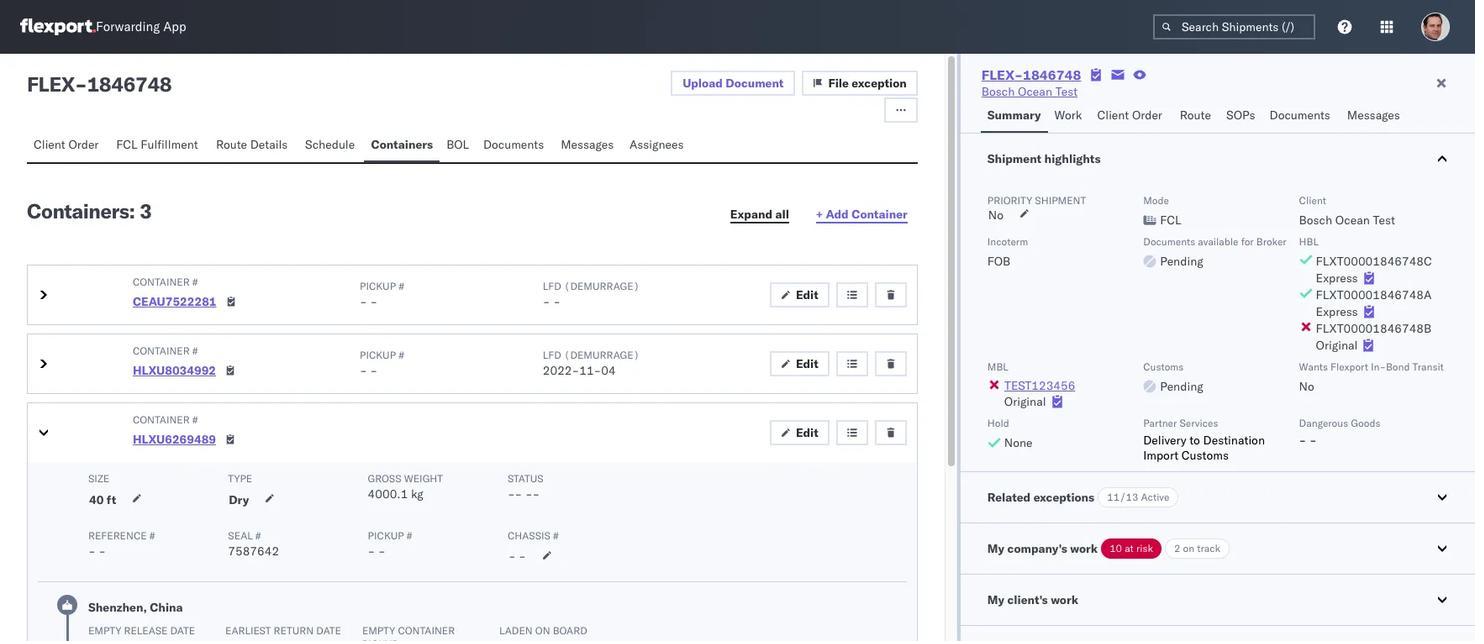 Task type: locate. For each thing, give the bounding box(es) containing it.
none
[[1004, 435, 1033, 451]]

on right laden
[[535, 625, 550, 637]]

0 vertical spatial pickup # - -
[[360, 280, 404, 309]]

expand all button
[[720, 202, 800, 227]]

documents available for broker
[[1143, 235, 1287, 248]]

delivery
[[1143, 433, 1187, 448]]

empty down 'shenzhen,'
[[88, 625, 121, 637]]

edit for 2022-11-04
[[796, 356, 819, 372]]

0 horizontal spatial on
[[535, 625, 550, 637]]

1 horizontal spatial date
[[316, 625, 341, 637]]

edit button
[[770, 282, 830, 308], [770, 351, 830, 377], [770, 420, 830, 446]]

customs down services
[[1182, 448, 1229, 463]]

gross
[[368, 472, 402, 485]]

1 vertical spatial edit
[[796, 356, 819, 372]]

client order button right the work
[[1091, 100, 1173, 133]]

client order down flex
[[34, 137, 99, 152]]

client inside client bosch ocean test incoterm fob
[[1299, 194, 1326, 207]]

chassis
[[508, 530, 551, 542]]

0 horizontal spatial client
[[34, 137, 65, 152]]

1 vertical spatial lfd
[[543, 349, 561, 361]]

client order button
[[1091, 100, 1173, 133], [27, 129, 110, 162]]

0 horizontal spatial no
[[988, 208, 1004, 223]]

express for flxt00001846748a
[[1316, 304, 1358, 319]]

Search Shipments (/) text field
[[1153, 14, 1316, 40]]

0 vertical spatial pending
[[1160, 254, 1204, 269]]

1 vertical spatial my
[[988, 593, 1005, 608]]

1 vertical spatial ocean
[[1336, 213, 1370, 228]]

container for ceau7522281
[[133, 276, 190, 288]]

1 vertical spatial edit button
[[770, 351, 830, 377]]

1 vertical spatial route
[[216, 137, 247, 152]]

0 horizontal spatial client order
[[34, 137, 99, 152]]

1 horizontal spatial original
[[1316, 338, 1358, 353]]

container
[[852, 207, 908, 222], [133, 276, 190, 288], [133, 345, 190, 357], [133, 414, 190, 426]]

route
[[1180, 108, 1211, 123], [216, 137, 247, 152]]

forwarding
[[96, 19, 160, 35]]

ocean down flex-1846748 link at the right of the page
[[1018, 84, 1052, 99]]

1 vertical spatial no
[[1299, 379, 1315, 394]]

documents button right sops on the top right
[[1263, 100, 1341, 133]]

hlxu8034992
[[133, 363, 216, 378]]

1846748 down forwarding
[[87, 71, 172, 97]]

documents down mode
[[1143, 235, 1196, 248]]

1 horizontal spatial on
[[1183, 542, 1195, 555]]

documents right sops button
[[1270, 108, 1331, 123]]

0 vertical spatial (demurrage)
[[564, 280, 640, 293]]

active
[[1141, 491, 1170, 504]]

test
[[1055, 84, 1078, 99], [1373, 213, 1395, 228]]

2 edit button from the top
[[770, 351, 830, 377]]

shipment
[[988, 151, 1042, 166]]

1 lfd from the top
[[543, 280, 561, 293]]

container # for hlxu8034992
[[133, 345, 198, 357]]

1 my from the top
[[988, 541, 1005, 556]]

earliest
[[225, 625, 271, 637]]

priority shipment
[[988, 194, 1086, 207]]

(demurrage) for 11-
[[564, 349, 640, 361]]

empty container pickup
[[362, 625, 455, 641]]

details
[[250, 137, 288, 152]]

0 vertical spatial ocean
[[1018, 84, 1052, 99]]

lfd
[[543, 280, 561, 293], [543, 349, 561, 361]]

0 vertical spatial pickup
[[360, 280, 396, 293]]

0 vertical spatial lfd
[[543, 280, 561, 293]]

1 vertical spatial client order
[[34, 137, 99, 152]]

2 (demurrage) from the top
[[564, 349, 640, 361]]

1 empty from the left
[[88, 625, 121, 637]]

1 vertical spatial documents
[[483, 137, 544, 152]]

3 container # from the top
[[133, 414, 198, 426]]

2 vertical spatial client
[[1299, 194, 1326, 207]]

bosch down flex-
[[982, 84, 1015, 99]]

0 horizontal spatial bosch
[[982, 84, 1015, 99]]

0 horizontal spatial client order button
[[27, 129, 110, 162]]

date right return
[[316, 625, 341, 637]]

1846748 up bosch ocean test
[[1023, 66, 1081, 83]]

schedule
[[305, 137, 355, 152]]

container for hlxu6269489
[[133, 414, 190, 426]]

documents right bol button
[[483, 137, 544, 152]]

0 vertical spatial order
[[1132, 108, 1162, 123]]

forwarding app
[[96, 19, 186, 35]]

test up the work
[[1055, 84, 1078, 99]]

0 vertical spatial my
[[988, 541, 1005, 556]]

0 vertical spatial edit button
[[770, 282, 830, 308]]

my left company's
[[988, 541, 1005, 556]]

1 vertical spatial express
[[1316, 304, 1358, 319]]

1 vertical spatial order
[[68, 137, 99, 152]]

1 horizontal spatial client order
[[1097, 108, 1162, 123]]

order down the flex - 1846748
[[68, 137, 99, 152]]

test up the flxt00001846748c
[[1373, 213, 1395, 228]]

0 vertical spatial bosch
[[982, 84, 1015, 99]]

1 horizontal spatial no
[[1299, 379, 1315, 394]]

mode
[[1143, 194, 1169, 207]]

ocean up the flxt00001846748c
[[1336, 213, 1370, 228]]

container right add
[[852, 207, 908, 222]]

0 horizontal spatial documents
[[483, 137, 544, 152]]

0 horizontal spatial documents button
[[477, 129, 554, 162]]

client order for leftmost client order button
[[34, 137, 99, 152]]

pending for documents available for broker
[[1160, 254, 1204, 269]]

2 pending from the top
[[1160, 379, 1204, 394]]

assignees
[[630, 137, 684, 152]]

1 horizontal spatial documents
[[1143, 235, 1196, 248]]

my inside "my client's work" button
[[988, 593, 1005, 608]]

empty for empty container pickup
[[362, 625, 395, 637]]

1 horizontal spatial fcl
[[1160, 213, 1182, 228]]

1 horizontal spatial order
[[1132, 108, 1162, 123]]

0 vertical spatial edit
[[796, 287, 819, 303]]

2 vertical spatial documents
[[1143, 235, 1196, 248]]

edit
[[796, 287, 819, 303], [796, 356, 819, 372], [796, 425, 819, 440]]

route left sops on the top right
[[1180, 108, 1211, 123]]

release
[[124, 625, 168, 637]]

dry
[[229, 493, 249, 508]]

work left 10
[[1070, 541, 1098, 556]]

3
[[140, 198, 152, 224]]

0 horizontal spatial fcl
[[116, 137, 138, 152]]

fcl inside button
[[116, 137, 138, 152]]

all
[[775, 207, 789, 222]]

client order button down flex
[[27, 129, 110, 162]]

0 vertical spatial messages
[[1347, 108, 1400, 123]]

bosch ocean test link
[[982, 83, 1078, 100]]

work inside button
[[1051, 593, 1079, 608]]

ocean inside bosch ocean test link
[[1018, 84, 1052, 99]]

0 horizontal spatial empty
[[88, 625, 121, 637]]

on right 2
[[1183, 542, 1195, 555]]

seal
[[228, 530, 253, 542]]

1 vertical spatial work
[[1051, 593, 1079, 608]]

route for route
[[1180, 108, 1211, 123]]

no
[[988, 208, 1004, 223], [1299, 379, 1315, 394]]

status
[[508, 472, 544, 485]]

2 vertical spatial edit button
[[770, 420, 830, 446]]

0 vertical spatial on
[[1183, 542, 1195, 555]]

+ add container
[[816, 207, 908, 222]]

summary
[[988, 108, 1041, 123]]

(demurrage) inside lfd (demurrage) - -
[[564, 280, 640, 293]]

0 vertical spatial express
[[1316, 271, 1358, 286]]

0 vertical spatial client
[[1097, 108, 1129, 123]]

2 container # from the top
[[133, 345, 198, 357]]

no down the wants
[[1299, 379, 1315, 394]]

order left route button
[[1132, 108, 1162, 123]]

0 horizontal spatial original
[[1004, 394, 1046, 409]]

on for board
[[535, 625, 550, 637]]

my for my company's work
[[988, 541, 1005, 556]]

client order
[[1097, 108, 1162, 123], [34, 137, 99, 152]]

client for client order button to the right
[[1097, 108, 1129, 123]]

customs up 'partner'
[[1143, 361, 1184, 373]]

1 vertical spatial client
[[34, 137, 65, 152]]

0 vertical spatial documents
[[1270, 108, 1331, 123]]

1 vertical spatial original
[[1004, 394, 1046, 409]]

flex-1846748 link
[[982, 66, 1081, 83]]

(demurrage) inside lfd (demurrage) 2022-11-04
[[564, 349, 640, 361]]

container # up "hlxu8034992" button
[[133, 345, 198, 357]]

container up "hlxu8034992" button
[[133, 345, 190, 357]]

shenzhen, china
[[88, 600, 183, 615]]

client order right work button
[[1097, 108, 1162, 123]]

available
[[1198, 235, 1239, 248]]

edit button for 2022-11-04
[[770, 351, 830, 377]]

ceau7522281
[[133, 294, 216, 309]]

documents button right bol
[[477, 129, 554, 162]]

express for flxt00001846748c
[[1316, 271, 1358, 286]]

wants flexport in-bond transit no
[[1299, 361, 1444, 394]]

earliest return date
[[225, 625, 341, 637]]

documents for documents button to the right
[[1270, 108, 1331, 123]]

expand all
[[730, 207, 789, 222]]

2 vertical spatial container #
[[133, 414, 198, 426]]

pending up services
[[1160, 379, 1204, 394]]

1 edit from the top
[[796, 287, 819, 303]]

pickup for hlxu8034992
[[360, 349, 396, 361]]

priority
[[988, 194, 1032, 207]]

exception
[[852, 76, 907, 91]]

2 express from the top
[[1316, 304, 1358, 319]]

0 vertical spatial work
[[1070, 541, 1098, 556]]

empty up pickup
[[362, 625, 395, 637]]

bosch up hbl
[[1299, 213, 1333, 228]]

type
[[228, 472, 252, 485]]

1 (demurrage) from the top
[[564, 280, 640, 293]]

express up flxt00001846748b
[[1316, 304, 1358, 319]]

work right the client's
[[1051, 593, 1079, 608]]

0 horizontal spatial route
[[216, 137, 247, 152]]

customs inside partner services delivery to destination import customs
[[1182, 448, 1229, 463]]

client right work button
[[1097, 108, 1129, 123]]

hlxu6269489 button
[[133, 432, 216, 447]]

1 horizontal spatial route
[[1180, 108, 1211, 123]]

container up ceau7522281
[[133, 276, 190, 288]]

2 vertical spatial edit
[[796, 425, 819, 440]]

ocean inside client bosch ocean test incoterm fob
[[1336, 213, 1370, 228]]

2 my from the top
[[988, 593, 1005, 608]]

lfd inside lfd (demurrage) - -
[[543, 280, 561, 293]]

0 vertical spatial client order
[[1097, 108, 1162, 123]]

pickup
[[360, 280, 396, 293], [360, 349, 396, 361], [368, 530, 404, 542]]

on for track
[[1183, 542, 1195, 555]]

edit button for - -
[[770, 282, 830, 308]]

(demurrage) up lfd (demurrage) 2022-11-04
[[564, 280, 640, 293]]

container # up ceau7522281
[[133, 276, 198, 288]]

1 horizontal spatial bosch
[[1299, 213, 1333, 228]]

1 horizontal spatial empty
[[362, 625, 395, 637]]

order for client order button to the right
[[1132, 108, 1162, 123]]

(demurrage) up 04
[[564, 349, 640, 361]]

hbl
[[1299, 235, 1319, 248]]

1 edit button from the top
[[770, 282, 830, 308]]

client up hbl
[[1299, 194, 1326, 207]]

(demurrage) for -
[[564, 280, 640, 293]]

reference # - -
[[88, 530, 155, 559]]

client down flex
[[34, 137, 65, 152]]

bosch ocean test
[[982, 84, 1078, 99]]

messages for the right messages 'button'
[[1347, 108, 1400, 123]]

1 vertical spatial test
[[1373, 213, 1395, 228]]

1 vertical spatial pending
[[1160, 379, 1204, 394]]

container # up hlxu6269489 button
[[133, 414, 198, 426]]

2 lfd from the top
[[543, 349, 561, 361]]

container up hlxu6269489 button
[[133, 414, 190, 426]]

2 empty from the left
[[362, 625, 395, 637]]

hlxu8034992 button
[[133, 363, 216, 378]]

empty for empty release date
[[88, 625, 121, 637]]

my left the client's
[[988, 593, 1005, 608]]

1 horizontal spatial client
[[1097, 108, 1129, 123]]

shipment highlights button
[[961, 134, 1475, 184]]

2 horizontal spatial documents
[[1270, 108, 1331, 123]]

2 edit from the top
[[796, 356, 819, 372]]

empty inside empty container pickup
[[362, 625, 395, 637]]

0 vertical spatial container #
[[133, 276, 198, 288]]

0 horizontal spatial messages
[[561, 137, 614, 152]]

work for my company's work
[[1070, 541, 1098, 556]]

0 vertical spatial fcl
[[116, 137, 138, 152]]

original up the flexport
[[1316, 338, 1358, 353]]

risk
[[1136, 542, 1153, 555]]

destination
[[1203, 433, 1265, 448]]

1 vertical spatial pickup
[[360, 349, 396, 361]]

container # for hlxu6269489
[[133, 414, 198, 426]]

1846748
[[1023, 66, 1081, 83], [87, 71, 172, 97]]

express up flxt00001846748a
[[1316, 271, 1358, 286]]

laden on board
[[499, 625, 587, 637]]

date down china
[[170, 625, 195, 637]]

sops
[[1226, 108, 1255, 123]]

1 vertical spatial bosch
[[1299, 213, 1333, 228]]

1 express from the top
[[1316, 271, 1358, 286]]

7587642
[[228, 544, 279, 559]]

1 container # from the top
[[133, 276, 198, 288]]

work for my client's work
[[1051, 593, 1079, 608]]

route inside button
[[216, 137, 247, 152]]

fcl down mode
[[1160, 213, 1182, 228]]

original
[[1316, 338, 1358, 353], [1004, 394, 1046, 409]]

1 vertical spatial fcl
[[1160, 213, 1182, 228]]

1 horizontal spatial messages
[[1347, 108, 1400, 123]]

no down 'priority'
[[988, 208, 1004, 223]]

customs
[[1143, 361, 1184, 373], [1182, 448, 1229, 463]]

0 horizontal spatial test
[[1055, 84, 1078, 99]]

containers
[[371, 137, 433, 152]]

10 at risk
[[1110, 542, 1153, 555]]

messages button
[[1341, 100, 1409, 133], [554, 129, 623, 162]]

1 vertical spatial pickup # - -
[[360, 349, 404, 378]]

related
[[988, 490, 1031, 505]]

1 vertical spatial customs
[[1182, 448, 1229, 463]]

shipment highlights
[[988, 151, 1101, 166]]

1 vertical spatial container #
[[133, 345, 198, 357]]

3 edit from the top
[[796, 425, 819, 440]]

original down test123456 button
[[1004, 394, 1046, 409]]

1 vertical spatial (demurrage)
[[564, 349, 640, 361]]

documents button
[[1263, 100, 1341, 133], [477, 129, 554, 162]]

1 horizontal spatial test
[[1373, 213, 1395, 228]]

0 vertical spatial route
[[1180, 108, 1211, 123]]

route left the details
[[216, 137, 247, 152]]

0 horizontal spatial ocean
[[1018, 84, 1052, 99]]

0 horizontal spatial order
[[68, 137, 99, 152]]

1 vertical spatial messages
[[561, 137, 614, 152]]

1 pending from the top
[[1160, 254, 1204, 269]]

pending down documents available for broker
[[1160, 254, 1204, 269]]

1 horizontal spatial ocean
[[1336, 213, 1370, 228]]

1 vertical spatial on
[[535, 625, 550, 637]]

fcl left 'fulfillment'
[[116, 137, 138, 152]]

0 vertical spatial original
[[1316, 338, 1358, 353]]

2 horizontal spatial client
[[1299, 194, 1326, 207]]

route inside button
[[1180, 108, 1211, 123]]

upload document
[[683, 76, 784, 91]]

lfd inside lfd (demurrage) 2022-11-04
[[543, 349, 561, 361]]

2 vertical spatial pickup # - -
[[368, 530, 412, 559]]

1 date from the left
[[170, 625, 195, 637]]

flexport
[[1331, 361, 1368, 373]]

flex - 1846748
[[27, 71, 172, 97]]

2 date from the left
[[316, 625, 341, 637]]

0 horizontal spatial date
[[170, 625, 195, 637]]

2
[[1174, 542, 1181, 555]]



Task type: describe. For each thing, give the bounding box(es) containing it.
route for route details
[[216, 137, 247, 152]]

container for hlxu8034992
[[133, 345, 190, 357]]

no inside wants flexport in-bond transit no
[[1299, 379, 1315, 394]]

partner
[[1143, 417, 1177, 430]]

date for empty release date
[[170, 625, 195, 637]]

seal # 7587642
[[228, 530, 279, 559]]

0 vertical spatial test
[[1055, 84, 1078, 99]]

0 horizontal spatial 1846748
[[87, 71, 172, 97]]

ceau7522281 button
[[133, 294, 216, 309]]

flex-1846748
[[982, 66, 1081, 83]]

return
[[274, 625, 314, 637]]

goods
[[1351, 417, 1381, 430]]

# inside seal # 7587642
[[255, 530, 261, 542]]

my for my client's work
[[988, 593, 1005, 608]]

2022-
[[543, 363, 579, 378]]

board
[[553, 625, 587, 637]]

pickup
[[362, 638, 398, 641]]

2 vertical spatial pickup
[[368, 530, 404, 542]]

pickup for ceau7522281
[[360, 280, 396, 293]]

documents for the left documents button
[[483, 137, 544, 152]]

containers button
[[364, 129, 440, 162]]

bol button
[[440, 129, 477, 162]]

transit
[[1413, 361, 1444, 373]]

3 edit button from the top
[[770, 420, 830, 446]]

lfd for 2022-
[[543, 349, 561, 361]]

container # for ceau7522281
[[133, 276, 198, 288]]

client bosch ocean test incoterm fob
[[988, 194, 1395, 269]]

0 vertical spatial no
[[988, 208, 1004, 223]]

dangerous
[[1299, 417, 1348, 430]]

+
[[816, 207, 823, 222]]

date for earliest return date
[[316, 625, 341, 637]]

empty release date
[[88, 625, 195, 637]]

my client's work button
[[961, 575, 1475, 625]]

flexport. image
[[20, 18, 96, 35]]

fob
[[988, 254, 1011, 269]]

at
[[1125, 542, 1134, 555]]

fcl fulfillment
[[116, 137, 198, 152]]

partner services delivery to destination import customs
[[1143, 417, 1265, 463]]

import
[[1143, 448, 1179, 463]]

related exceptions
[[988, 490, 1095, 505]]

10
[[1110, 542, 1122, 555]]

track
[[1197, 542, 1221, 555]]

bol
[[447, 137, 469, 152]]

0 horizontal spatial messages button
[[554, 129, 623, 162]]

1 horizontal spatial documents button
[[1263, 100, 1341, 133]]

highlights
[[1044, 151, 1101, 166]]

- -
[[508, 549, 526, 564]]

laden
[[499, 625, 533, 637]]

my client's work
[[988, 593, 1079, 608]]

1 horizontal spatial messages button
[[1341, 100, 1409, 133]]

pending for customs
[[1160, 379, 1204, 394]]

+ add container button
[[806, 202, 918, 227]]

sops button
[[1220, 100, 1263, 133]]

ft
[[107, 493, 116, 508]]

forwarding app link
[[20, 18, 186, 35]]

in-
[[1371, 361, 1386, 373]]

hlxu6269489
[[133, 432, 216, 447]]

route details
[[216, 137, 288, 152]]

4000.1
[[368, 487, 408, 502]]

flxt00001846748c
[[1316, 254, 1432, 269]]

broker
[[1256, 235, 1287, 248]]

client for leftmost client order button
[[34, 137, 65, 152]]

order for leftmost client order button
[[68, 137, 99, 152]]

work
[[1055, 108, 1082, 123]]

pickup # - - for 2022-11-04
[[360, 349, 404, 378]]

gross weight 4000.1 kg
[[368, 472, 443, 502]]

to
[[1190, 433, 1200, 448]]

shenzhen,
[[88, 600, 147, 615]]

1 horizontal spatial client order button
[[1091, 100, 1173, 133]]

fcl for fcl fulfillment
[[116, 137, 138, 152]]

test inside client bosch ocean test incoterm fob
[[1373, 213, 1395, 228]]

lfd for -
[[543, 280, 561, 293]]

bosch inside client bosch ocean test incoterm fob
[[1299, 213, 1333, 228]]

mbl
[[988, 361, 1009, 373]]

messages for the left messages 'button'
[[561, 137, 614, 152]]

client order for client order button to the right
[[1097, 108, 1162, 123]]

40 ft
[[89, 493, 116, 508]]

2 on track
[[1174, 542, 1221, 555]]

size
[[88, 472, 109, 485]]

pickup # - - for - -
[[360, 280, 404, 309]]

container inside button
[[852, 207, 908, 222]]

expand
[[730, 207, 773, 222]]

company's
[[1007, 541, 1067, 556]]

flxt00001846748b
[[1316, 321, 1432, 336]]

flex-
[[982, 66, 1023, 83]]

1 horizontal spatial 1846748
[[1023, 66, 1081, 83]]

test123456 button
[[1004, 378, 1076, 393]]

fcl for fcl
[[1160, 213, 1182, 228]]

# inside reference # - -
[[149, 530, 155, 542]]

test123456
[[1005, 378, 1075, 393]]

0 vertical spatial customs
[[1143, 361, 1184, 373]]

upload document button
[[671, 71, 796, 96]]

containers:
[[27, 198, 135, 224]]

shipment
[[1035, 194, 1086, 207]]

my company's work
[[988, 541, 1098, 556]]

work button
[[1048, 100, 1091, 133]]

documents for documents available for broker
[[1143, 235, 1196, 248]]

kg
[[411, 487, 424, 502]]

11/13 active
[[1107, 491, 1170, 504]]

edit for - -
[[796, 287, 819, 303]]

assignees button
[[623, 129, 694, 162]]

04
[[601, 363, 616, 378]]

file
[[828, 76, 849, 91]]

bond
[[1386, 361, 1410, 373]]

fcl fulfillment button
[[110, 129, 209, 162]]

lfd (demurrage) 2022-11-04
[[543, 349, 640, 378]]

lfd (demurrage) - -
[[543, 280, 640, 309]]

11/13
[[1107, 491, 1139, 504]]

reference
[[88, 530, 147, 542]]

add
[[826, 207, 849, 222]]

china
[[150, 600, 183, 615]]

11-
[[579, 363, 601, 378]]

summary button
[[981, 100, 1048, 133]]

route details button
[[209, 129, 298, 162]]



Task type: vqa. For each thing, say whether or not it's contained in the screenshot.


